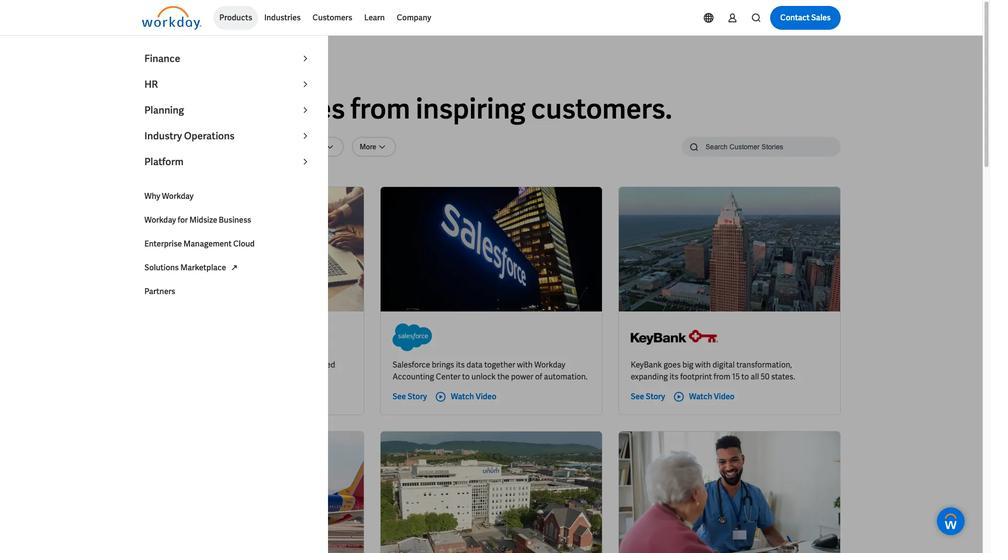 Task type: locate. For each thing, give the bounding box(es) containing it.
from up more button
[[351, 91, 410, 127]]

workday
[[162, 191, 194, 202], [144, 215, 176, 225], [534, 360, 565, 370]]

video
[[476, 392, 496, 402], [714, 392, 735, 402]]

1 vertical spatial its
[[670, 372, 679, 382]]

platform
[[144, 155, 184, 168]]

0 horizontal spatial with
[[517, 360, 533, 370]]

video for unlock
[[476, 392, 496, 402]]

see story down expanding
[[631, 392, 665, 402]]

see story link down expanding
[[631, 391, 665, 403]]

learn button
[[358, 6, 391, 30]]

contact sales
[[780, 12, 831, 23]]

2 watch from the left
[[689, 392, 712, 402]]

learn
[[364, 12, 385, 23]]

1 horizontal spatial see story
[[631, 392, 665, 402]]

1 watch video from the left
[[451, 392, 496, 402]]

see for salesforce brings its data together with workday accounting center to unlock the power of automation.
[[393, 392, 406, 402]]

inspiring
[[416, 91, 526, 127]]

marketplace
[[180, 263, 226, 273]]

solutions
[[144, 263, 179, 273]]

pwc
[[255, 360, 271, 370]]

1 story from the left
[[408, 392, 427, 402]]

0 horizontal spatial see story
[[393, 392, 427, 402]]

with up footprint
[[695, 360, 711, 370]]

1 horizontal spatial see
[[631, 392, 644, 402]]

see story link down accounting
[[393, 391, 427, 403]]

Search Customer Stories text field
[[700, 138, 821, 155]]

1 horizontal spatial watch
[[689, 392, 712, 402]]

video down 15
[[714, 392, 735, 402]]

company
[[397, 12, 431, 23]]

with up power
[[517, 360, 533, 370]]

automation.
[[544, 372, 588, 382]]

2 vertical spatial workday
[[534, 360, 565, 370]]

workday left for
[[144, 215, 176, 225]]

for
[[178, 215, 188, 225]]

1 horizontal spatial watch video
[[689, 392, 735, 402]]

see story down accounting
[[393, 392, 427, 402]]

2 to from the left
[[742, 372, 749, 382]]

0 horizontal spatial watch
[[451, 392, 474, 402]]

story for its
[[646, 392, 665, 402]]

contact sales link
[[770, 6, 841, 30]]

see down accounting
[[393, 392, 406, 402]]

watch video down unlock
[[451, 392, 496, 402]]

its down the goes
[[670, 372, 679, 382]]

industry inside button
[[203, 142, 229, 151]]

0 horizontal spatial from
[[351, 91, 410, 127]]

2 watch video link from the left
[[673, 391, 735, 403]]

its
[[456, 360, 465, 370], [670, 372, 679, 382]]

reinvigorated
[[288, 360, 335, 370]]

brings
[[432, 360, 454, 370]]

planning button
[[138, 97, 317, 123]]

states.
[[771, 372, 795, 382]]

learning,
[[222, 360, 253, 370]]

to
[[462, 372, 470, 382], [742, 372, 749, 382]]

salesforce brings its data together with workday accounting center to unlock the power of automation.
[[393, 360, 588, 382]]

story
[[408, 392, 427, 402], [646, 392, 665, 402]]

partners link
[[138, 280, 317, 304]]

watch video link
[[435, 391, 496, 403], [673, 391, 735, 403]]

story down expanding
[[646, 392, 665, 402]]

enterprise management cloud link
[[138, 232, 317, 256]]

watch video down footprint
[[689, 392, 735, 402]]

operations
[[184, 130, 235, 142]]

its left data
[[456, 360, 465, 370]]

video down unlock
[[476, 392, 496, 402]]

solutions marketplace link
[[138, 256, 317, 280]]

from
[[351, 91, 410, 127], [714, 372, 731, 382]]

0 horizontal spatial see story link
[[393, 391, 427, 403]]

data
[[467, 360, 483, 370]]

0 horizontal spatial watch video
[[451, 392, 496, 402]]

driven
[[154, 360, 178, 370]]

0 horizontal spatial story
[[408, 392, 427, 402]]

see story link for salesforce brings its data together with workday accounting center to unlock the power of automation.
[[393, 391, 427, 403]]

digital
[[713, 360, 735, 370]]

2 video from the left
[[714, 392, 735, 402]]

from down digital
[[714, 372, 731, 382]]

0 horizontal spatial watch video link
[[435, 391, 496, 403]]

center
[[436, 372, 461, 382]]

watch video for to
[[451, 392, 496, 402]]

0 horizontal spatial its
[[456, 360, 465, 370]]

2 see story link from the left
[[631, 391, 665, 403]]

of
[[535, 372, 542, 382]]

workday up for
[[162, 191, 194, 202]]

1 horizontal spatial to
[[742, 372, 749, 382]]

enterprise
[[144, 239, 182, 249]]

1 horizontal spatial watch video link
[[673, 391, 735, 403]]

watch down footprint
[[689, 392, 712, 402]]

1 see story link from the left
[[393, 391, 427, 403]]

see story link
[[393, 391, 427, 403], [631, 391, 665, 403]]

enterprise management cloud
[[144, 239, 255, 249]]

1 with from the left
[[517, 360, 533, 370]]

0 horizontal spatial to
[[462, 372, 470, 382]]

0 horizontal spatial industry
[[144, 130, 182, 142]]

workday for midsize business link
[[138, 208, 317, 232]]

workday for midsize business
[[144, 215, 251, 225]]

video for 15
[[714, 392, 735, 402]]

1 horizontal spatial its
[[670, 372, 679, 382]]

0 horizontal spatial see
[[393, 392, 406, 402]]

workday up "of"
[[534, 360, 565, 370]]

1 to from the left
[[462, 372, 470, 382]]

see story
[[393, 392, 427, 402], [631, 392, 665, 402]]

2 story from the left
[[646, 392, 665, 402]]

more button
[[352, 137, 396, 157]]

contact
[[780, 12, 810, 23]]

skills
[[154, 372, 172, 382]]

has
[[273, 360, 286, 370]]

industry
[[144, 130, 182, 142], [203, 142, 229, 151]]

to right 15
[[742, 372, 749, 382]]

go to the homepage image
[[142, 6, 202, 30]]

solutions marketplace
[[144, 263, 226, 273]]

industry inside dropdown button
[[144, 130, 182, 142]]

0 horizontal spatial video
[[476, 392, 496, 402]]

inspiring
[[142, 91, 253, 127]]

50
[[761, 372, 770, 382]]

2 with from the left
[[695, 360, 711, 370]]

2 see story from the left
[[631, 392, 665, 402]]

watch video link down 'center'
[[435, 391, 496, 403]]

1 see from the left
[[393, 392, 406, 402]]

expanding
[[631, 372, 668, 382]]

1 horizontal spatial with
[[695, 360, 711, 370]]

opens in a new tab image
[[228, 262, 240, 274]]

topic button
[[142, 137, 187, 157]]

1 horizontal spatial industry
[[203, 142, 229, 151]]

2 see from the left
[[631, 392, 644, 402]]

see down expanding
[[631, 392, 644, 402]]

1 horizontal spatial see story link
[[631, 391, 665, 403]]

customers.
[[531, 91, 672, 127]]

watch video
[[451, 392, 496, 402], [689, 392, 735, 402]]

1 watch from the left
[[451, 392, 474, 402]]

industry operations button
[[138, 123, 317, 149]]

why workday link
[[138, 185, 317, 208]]

1 watch video link from the left
[[435, 391, 496, 403]]

story down accounting
[[408, 392, 427, 402]]

0 vertical spatial its
[[456, 360, 465, 370]]

1 horizontal spatial story
[[646, 392, 665, 402]]

1 horizontal spatial video
[[714, 392, 735, 402]]

watch video link down footprint
[[673, 391, 735, 403]]

more
[[360, 142, 376, 151]]

watch
[[451, 392, 474, 402], [689, 392, 712, 402]]

to down data
[[462, 372, 470, 382]]

partners
[[144, 286, 175, 297]]

1 vertical spatial from
[[714, 372, 731, 382]]

1 horizontal spatial from
[[714, 372, 731, 382]]

watch down 'center'
[[451, 392, 474, 402]]

industry button
[[195, 137, 249, 157]]

1 see story from the left
[[393, 392, 427, 402]]

capabilities.
[[220, 372, 263, 382]]

see
[[393, 392, 406, 402], [631, 392, 644, 402]]

1 video from the left
[[476, 392, 496, 402]]

with
[[517, 360, 533, 370], [695, 360, 711, 370]]

keybank n.a. image
[[631, 324, 718, 351]]

2 watch video from the left
[[689, 392, 735, 402]]

see story link for keybank goes big with digital transformation, expanding its footprint from 15 to all 50 states.
[[631, 391, 665, 403]]



Task type: describe. For each thing, give the bounding box(es) containing it.
cloud
[[233, 239, 255, 249]]

to inside keybank goes big with digital transformation, expanding its footprint from 15 to all 50 states.
[[742, 372, 749, 382]]

platform button
[[138, 149, 317, 175]]

industries button
[[258, 6, 307, 30]]

hr button
[[138, 71, 317, 97]]

see story for salesforce brings its data together with workday accounting center to unlock the power of automation.
[[393, 392, 427, 402]]

salesforce.com image
[[393, 324, 432, 351]]

footprint
[[680, 372, 712, 382]]

watch video for from
[[689, 392, 735, 402]]

tracking
[[174, 372, 204, 382]]

see story for keybank goes big with digital transformation, expanding its footprint from 15 to all 50 states.
[[631, 392, 665, 402]]

business
[[219, 215, 251, 225]]

industry operations
[[144, 130, 235, 142]]

story for accounting
[[408, 392, 427, 402]]

big
[[683, 360, 694, 370]]

transformation,
[[737, 360, 792, 370]]

machine
[[190, 360, 221, 370]]

watch video link for center
[[435, 391, 496, 403]]

watch for center
[[451, 392, 474, 402]]

planning
[[144, 104, 184, 117]]

watch for footprint
[[689, 392, 712, 402]]

with inside salesforce brings its data together with workday accounting center to unlock the power of automation.
[[517, 360, 533, 370]]

by
[[180, 360, 188, 370]]

industry for industry operations
[[144, 130, 182, 142]]

finance
[[144, 52, 180, 65]]

power
[[511, 372, 534, 382]]

customers button
[[307, 6, 358, 30]]

industry for industry
[[203, 142, 229, 151]]

management
[[184, 239, 232, 249]]

keybank
[[631, 360, 662, 370]]

driven by machine learning, pwc has reinvigorated skills tracking and capabilities.
[[154, 360, 335, 382]]

15
[[732, 372, 740, 382]]

goes
[[664, 360, 681, 370]]

its inside salesforce brings its data together with workday accounting center to unlock the power of automation.
[[456, 360, 465, 370]]

stories
[[258, 91, 345, 127]]

sales
[[811, 12, 831, 23]]

accounting
[[393, 372, 434, 382]]

topic
[[150, 142, 167, 151]]

watch video link for footprint
[[673, 391, 735, 403]]

and
[[205, 372, 219, 382]]

products button
[[213, 6, 258, 30]]

to inside salesforce brings its data together with workday accounting center to unlock the power of automation.
[[462, 372, 470, 382]]

0 vertical spatial from
[[351, 91, 410, 127]]

all
[[751, 372, 759, 382]]

finance button
[[138, 46, 317, 71]]

see for keybank goes big with digital transformation, expanding its footprint from 15 to all 50 states.
[[631, 392, 644, 402]]

why
[[144, 191, 160, 202]]

0 vertical spatial workday
[[162, 191, 194, 202]]

together
[[484, 360, 515, 370]]

its inside keybank goes big with digital transformation, expanding its footprint from 15 to all 50 states.
[[670, 372, 679, 382]]

workday inside salesforce brings its data together with workday accounting center to unlock the power of automation.
[[534, 360, 565, 370]]

customers
[[313, 12, 352, 23]]

industries
[[264, 12, 301, 23]]

inspiring stories from inspiring customers.
[[142, 91, 672, 127]]

products
[[219, 12, 252, 23]]

midsize
[[189, 215, 217, 225]]

hr
[[144, 78, 158, 91]]

why workday
[[144, 191, 194, 202]]

salesforce
[[393, 360, 430, 370]]

the
[[497, 372, 509, 382]]

with inside keybank goes big with digital transformation, expanding its footprint from 15 to all 50 states.
[[695, 360, 711, 370]]

unlock
[[472, 372, 496, 382]]

keybank goes big with digital transformation, expanding its footprint from 15 to all 50 states.
[[631, 360, 795, 382]]

1 vertical spatial workday
[[144, 215, 176, 225]]

from inside keybank goes big with digital transformation, expanding its footprint from 15 to all 50 states.
[[714, 372, 731, 382]]

company button
[[391, 6, 437, 30]]



Task type: vqa. For each thing, say whether or not it's contained in the screenshot.
Blog
no



